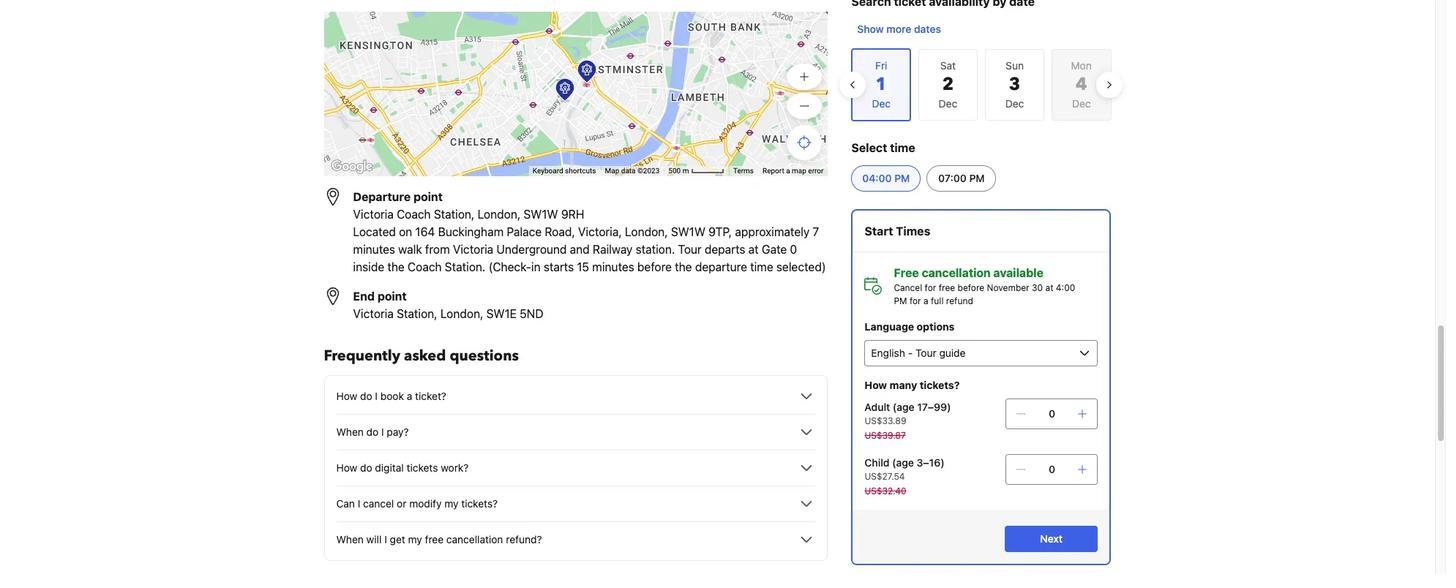 Task type: locate. For each thing, give the bounding box(es) containing it.
0 horizontal spatial at
[[749, 243, 759, 256]]

questions
[[450, 346, 519, 366]]

my right get
[[408, 534, 422, 546]]

1 horizontal spatial dec
[[1006, 97, 1025, 110]]

(age for 17–99)
[[893, 401, 915, 414]]

1 vertical spatial free
[[425, 534, 444, 546]]

language
[[865, 321, 915, 333]]

london, up station.
[[625, 225, 668, 239]]

0 vertical spatial my
[[445, 498, 459, 510]]

0 vertical spatial minutes
[[353, 243, 395, 256]]

dec inside mon 4 dec
[[1073, 97, 1091, 110]]

dec down 2
[[939, 97, 958, 110]]

how do digital tickets work?
[[336, 462, 469, 474]]

m
[[683, 167, 689, 175]]

i for pay?
[[381, 426, 384, 439]]

1 vertical spatial my
[[408, 534, 422, 546]]

tickets? down work?
[[461, 498, 498, 510]]

how do i book a ticket? button
[[336, 388, 816, 406]]

9rh
[[561, 208, 585, 221]]

us$39.87
[[865, 430, 906, 441]]

how for how many tickets?
[[865, 379, 887, 392]]

station, up 'frequently asked questions'
[[397, 307, 438, 321]]

next button
[[1005, 526, 1099, 553]]

pm right 04:00
[[895, 172, 910, 184]]

pm right 07:00 at the right top
[[970, 172, 985, 184]]

how up can
[[336, 462, 357, 474]]

victoria down the buckingham
[[453, 243, 494, 256]]

0 vertical spatial point
[[414, 190, 443, 204]]

region
[[840, 42, 1123, 127]]

how down the "frequently"
[[336, 390, 357, 403]]

at inside departure point victoria coach station, london, sw1w 9rh located on 164 buckingham palace road, victoria, london, sw1w 9tp, approximately 7 minutes walk from victoria underground and railway station. tour departs at gate 0 inside the coach station. (check-in starts 15 minutes before the departure time selected)
[[749, 243, 759, 256]]

when for when will i get my free cancellation refund?
[[336, 534, 364, 546]]

london, left sw1e
[[441, 307, 484, 321]]

cancellation left refund?
[[447, 534, 503, 546]]

2 dec from the left
[[1006, 97, 1025, 110]]

0 horizontal spatial cancellation
[[447, 534, 503, 546]]

1 vertical spatial (age
[[893, 457, 914, 469]]

1 vertical spatial time
[[751, 261, 774, 274]]

cancel
[[894, 283, 923, 294]]

terms link
[[734, 167, 754, 175]]

region containing 2
[[840, 42, 1123, 127]]

the down walk at the left top of the page
[[388, 261, 405, 274]]

i right 'will'
[[385, 534, 387, 546]]

0 vertical spatial before
[[638, 261, 672, 274]]

my
[[445, 498, 459, 510], [408, 534, 422, 546]]

i left the pay?
[[381, 426, 384, 439]]

0 inside departure point victoria coach station, london, sw1w 9rh located on 164 buckingham palace road, victoria, london, sw1w 9tp, approximately 7 minutes walk from victoria underground and railway station. tour departs at gate 0 inside the coach station. (check-in starts 15 minutes before the departure time selected)
[[790, 243, 798, 256]]

minutes
[[353, 243, 395, 256], [592, 261, 635, 274]]

tickets? inside dropdown button
[[461, 498, 498, 510]]

departure
[[353, 190, 411, 204]]

0 horizontal spatial dec
[[939, 97, 958, 110]]

the
[[388, 261, 405, 274], [675, 261, 692, 274]]

sw1w up tour
[[671, 225, 706, 239]]

i inside dropdown button
[[375, 390, 378, 403]]

for down the cancel
[[910, 296, 921, 307]]

pm
[[895, 172, 910, 184], [970, 172, 985, 184], [894, 296, 908, 307]]

2 horizontal spatial a
[[924, 296, 929, 307]]

1 vertical spatial 0
[[1049, 408, 1056, 420]]

coach up on
[[397, 208, 431, 221]]

station.
[[636, 243, 675, 256]]

before up refund
[[958, 283, 985, 294]]

free
[[939, 283, 956, 294], [425, 534, 444, 546]]

next
[[1041, 533, 1063, 545]]

500
[[669, 167, 681, 175]]

how for how do i book a ticket?
[[336, 390, 357, 403]]

do for book
[[360, 390, 372, 403]]

time
[[890, 141, 916, 154], [751, 261, 774, 274]]

victoria up "located"
[[353, 208, 394, 221]]

pay?
[[387, 426, 409, 439]]

1 horizontal spatial before
[[958, 283, 985, 294]]

1 horizontal spatial my
[[445, 498, 459, 510]]

1 horizontal spatial cancellation
[[922, 266, 991, 280]]

free inside free cancellation available cancel for free before november 30 at 4:00 pm for a full refund
[[939, 283, 956, 294]]

my inside when will i get my free cancellation refund? dropdown button
[[408, 534, 422, 546]]

end
[[353, 290, 375, 303]]

cancellation inside dropdown button
[[447, 534, 503, 546]]

sun
[[1006, 59, 1024, 72]]

underground
[[497, 243, 567, 256]]

victoria for coach
[[353, 208, 394, 221]]

gate
[[762, 243, 787, 256]]

station,
[[434, 208, 475, 221], [397, 307, 438, 321]]

1 vertical spatial minutes
[[592, 261, 635, 274]]

on
[[399, 225, 412, 239]]

sw1e
[[487, 307, 517, 321]]

railway
[[593, 243, 633, 256]]

1 horizontal spatial at
[[1046, 283, 1054, 294]]

time down the gate
[[751, 261, 774, 274]]

cancel
[[363, 498, 394, 510]]

1 vertical spatial for
[[910, 296, 921, 307]]

0 vertical spatial 0
[[790, 243, 798, 256]]

station, up the buckingham
[[434, 208, 475, 221]]

sat 2 dec
[[939, 59, 958, 110]]

before
[[638, 261, 672, 274], [958, 283, 985, 294]]

how for how do digital tickets work?
[[336, 462, 357, 474]]

2 (age from the top
[[893, 457, 914, 469]]

at inside free cancellation available cancel for free before november 30 at 4:00 pm for a full refund
[[1046, 283, 1054, 294]]

0 vertical spatial london,
[[478, 208, 521, 221]]

0 for adult (age 17–99)
[[1049, 408, 1056, 420]]

when
[[336, 426, 364, 439], [336, 534, 364, 546]]

minutes down railway
[[592, 261, 635, 274]]

how inside 'dropdown button'
[[336, 462, 357, 474]]

(age up us$27.54
[[893, 457, 914, 469]]

cancellation inside free cancellation available cancel for free before november 30 at 4:00 pm for a full refund
[[922, 266, 991, 280]]

pm for 07:00 pm
[[970, 172, 985, 184]]

0 vertical spatial station,
[[434, 208, 475, 221]]

(age
[[893, 401, 915, 414], [893, 457, 914, 469]]

child
[[865, 457, 890, 469]]

0 vertical spatial free
[[939, 283, 956, 294]]

show more dates button
[[852, 16, 947, 42]]

(age for 3–16)
[[893, 457, 914, 469]]

selected)
[[777, 261, 826, 274]]

0 horizontal spatial tickets?
[[461, 498, 498, 510]]

free up full
[[939, 283, 956, 294]]

7
[[813, 225, 819, 239]]

sw1w up palace in the top left of the page
[[524, 208, 558, 221]]

a left full
[[924, 296, 929, 307]]

1 vertical spatial station,
[[397, 307, 438, 321]]

30
[[1032, 283, 1043, 294]]

dec down 4
[[1073, 97, 1091, 110]]

1 vertical spatial tickets?
[[461, 498, 498, 510]]

my right modify
[[445, 498, 459, 510]]

a left map
[[786, 167, 790, 175]]

work?
[[441, 462, 469, 474]]

0 horizontal spatial point
[[378, 290, 407, 303]]

how inside dropdown button
[[336, 390, 357, 403]]

1 vertical spatial before
[[958, 283, 985, 294]]

0 horizontal spatial the
[[388, 261, 405, 274]]

how
[[865, 379, 887, 392], [336, 390, 357, 403], [336, 462, 357, 474]]

before down station.
[[638, 261, 672, 274]]

0 vertical spatial a
[[786, 167, 790, 175]]

1 vertical spatial at
[[1046, 283, 1054, 294]]

point inside end point victoria station, london, sw1e 5nd
[[378, 290, 407, 303]]

1 vertical spatial london,
[[625, 225, 668, 239]]

mon
[[1072, 59, 1092, 72]]

a right book
[[407, 390, 412, 403]]

1 when from the top
[[336, 426, 364, 439]]

dates
[[914, 23, 941, 35]]

point up 164 at left
[[414, 190, 443, 204]]

victoria for station,
[[353, 307, 394, 321]]

1 horizontal spatial point
[[414, 190, 443, 204]]

i right can
[[358, 498, 360, 510]]

a
[[786, 167, 790, 175], [924, 296, 929, 307], [407, 390, 412, 403]]

google image
[[328, 157, 376, 176]]

cancellation up refund
[[922, 266, 991, 280]]

1 vertical spatial do
[[367, 426, 379, 439]]

0 vertical spatial victoria
[[353, 208, 394, 221]]

do left digital
[[360, 462, 372, 474]]

1 dec from the left
[[939, 97, 958, 110]]

(age down many
[[893, 401, 915, 414]]

0 horizontal spatial my
[[408, 534, 422, 546]]

do left the pay?
[[367, 426, 379, 439]]

0 vertical spatial at
[[749, 243, 759, 256]]

3 dec from the left
[[1073, 97, 1091, 110]]

when will i get my free cancellation refund?
[[336, 534, 542, 546]]

0 horizontal spatial time
[[751, 261, 774, 274]]

2 vertical spatial london,
[[441, 307, 484, 321]]

us$32.40
[[865, 486, 907, 497]]

1 horizontal spatial the
[[675, 261, 692, 274]]

1 vertical spatial sw1w
[[671, 225, 706, 239]]

(age inside adult (age 17–99) us$33.89
[[893, 401, 915, 414]]

1 vertical spatial when
[[336, 534, 364, 546]]

how up adult on the right of page
[[865, 379, 887, 392]]

free for will
[[425, 534, 444, 546]]

1 horizontal spatial for
[[925, 283, 937, 294]]

do inside dropdown button
[[360, 390, 372, 403]]

at right 30
[[1046, 283, 1054, 294]]

(age inside child (age 3–16) us$27.54
[[893, 457, 914, 469]]

tickets? up the 17–99)
[[920, 379, 960, 392]]

london, up palace in the top left of the page
[[478, 208, 521, 221]]

i
[[375, 390, 378, 403], [381, 426, 384, 439], [358, 498, 360, 510], [385, 534, 387, 546]]

0 vertical spatial when
[[336, 426, 364, 439]]

minutes down "located"
[[353, 243, 395, 256]]

1 vertical spatial point
[[378, 290, 407, 303]]

0 vertical spatial coach
[[397, 208, 431, 221]]

2 vertical spatial a
[[407, 390, 412, 403]]

when left 'will'
[[336, 534, 364, 546]]

dec down 3 on the right top of page
[[1006, 97, 1025, 110]]

for up full
[[925, 283, 937, 294]]

the down tour
[[675, 261, 692, 274]]

2
[[943, 72, 954, 97]]

point inside departure point victoria coach station, london, sw1w 9rh located on 164 buckingham palace road, victoria, london, sw1w 9tp, approximately 7 minutes walk from victoria underground and railway station. tour departs at gate 0 inside the coach station. (check-in starts 15 minutes before the departure time selected)
[[414, 190, 443, 204]]

map data ©2023
[[605, 167, 660, 175]]

select time
[[852, 141, 916, 154]]

1 horizontal spatial minutes
[[592, 261, 635, 274]]

a inside how do i book a ticket? dropdown button
[[407, 390, 412, 403]]

free right get
[[425, 534, 444, 546]]

dec for 3
[[1006, 97, 1025, 110]]

mon 4 dec
[[1072, 59, 1092, 110]]

1 vertical spatial cancellation
[[447, 534, 503, 546]]

0 horizontal spatial free
[[425, 534, 444, 546]]

0 vertical spatial do
[[360, 390, 372, 403]]

victoria inside end point victoria station, london, sw1e 5nd
[[353, 307, 394, 321]]

inside
[[353, 261, 385, 274]]

sw1w
[[524, 208, 558, 221], [671, 225, 706, 239]]

show more dates
[[858, 23, 941, 35]]

0 vertical spatial cancellation
[[922, 266, 991, 280]]

tickets?
[[920, 379, 960, 392], [461, 498, 498, 510]]

2 when from the top
[[336, 534, 364, 546]]

when left the pay?
[[336, 426, 364, 439]]

select
[[852, 141, 888, 154]]

located
[[353, 225, 396, 239]]

victoria down end
[[353, 307, 394, 321]]

do left book
[[360, 390, 372, 403]]

i left book
[[375, 390, 378, 403]]

at left the gate
[[749, 243, 759, 256]]

london,
[[478, 208, 521, 221], [625, 225, 668, 239], [441, 307, 484, 321]]

1 horizontal spatial free
[[939, 283, 956, 294]]

0 vertical spatial (age
[[893, 401, 915, 414]]

0 horizontal spatial before
[[638, 261, 672, 274]]

do inside dropdown button
[[367, 426, 379, 439]]

1 vertical spatial a
[[924, 296, 929, 307]]

1 vertical spatial coach
[[408, 261, 442, 274]]

2 horizontal spatial dec
[[1073, 97, 1091, 110]]

0 horizontal spatial for
[[910, 296, 921, 307]]

pm down the cancel
[[894, 296, 908, 307]]

coach down 'from'
[[408, 261, 442, 274]]

0 horizontal spatial a
[[407, 390, 412, 403]]

point right end
[[378, 290, 407, 303]]

0 vertical spatial time
[[890, 141, 916, 154]]

2 vertical spatial 0
[[1049, 463, 1056, 476]]

0 horizontal spatial sw1w
[[524, 208, 558, 221]]

for
[[925, 283, 937, 294], [910, 296, 921, 307]]

do inside 'dropdown button'
[[360, 462, 372, 474]]

2 vertical spatial do
[[360, 462, 372, 474]]

free inside dropdown button
[[425, 534, 444, 546]]

2 vertical spatial victoria
[[353, 307, 394, 321]]

1 horizontal spatial tickets?
[[920, 379, 960, 392]]

1 (age from the top
[[893, 401, 915, 414]]

(check-
[[489, 261, 532, 274]]

time right select
[[890, 141, 916, 154]]



Task type: describe. For each thing, give the bounding box(es) containing it.
a inside free cancellation available cancel for free before november 30 at 4:00 pm for a full refund
[[924, 296, 929, 307]]

0 for child (age 3–16)
[[1049, 463, 1056, 476]]

digital
[[375, 462, 404, 474]]

and
[[570, 243, 590, 256]]

november
[[987, 283, 1030, 294]]

point for coach
[[414, 190, 443, 204]]

how many tickets?
[[865, 379, 960, 392]]

station.
[[445, 261, 486, 274]]

free cancellation available cancel for free before november 30 at 4:00 pm for a full refund
[[894, 266, 1076, 307]]

map
[[605, 167, 620, 175]]

before inside free cancellation available cancel for free before november 30 at 4:00 pm for a full refund
[[958, 283, 985, 294]]

report a map error link
[[763, 167, 824, 175]]

time inside departure point victoria coach station, london, sw1w 9rh located on 164 buckingham palace road, victoria, london, sw1w 9tp, approximately 7 minutes walk from victoria underground and railway station. tour departs at gate 0 inside the coach station. (check-in starts 15 minutes before the departure time selected)
[[751, 261, 774, 274]]

tour
[[678, 243, 702, 256]]

in
[[532, 261, 541, 274]]

shortcuts
[[565, 167, 596, 175]]

palace
[[507, 225, 542, 239]]

9tp,
[[709, 225, 732, 239]]

17–99)
[[918, 401, 952, 414]]

164
[[415, 225, 435, 239]]

will
[[367, 534, 382, 546]]

free for cancellation
[[939, 283, 956, 294]]

or
[[397, 498, 407, 510]]

can i cancel or modify my tickets? button
[[336, 496, 816, 513]]

how do digital tickets work? button
[[336, 460, 816, 477]]

3
[[1009, 72, 1021, 97]]

5nd
[[520, 307, 544, 321]]

when for when do i pay?
[[336, 426, 364, 439]]

tickets
[[407, 462, 438, 474]]

point for station,
[[378, 290, 407, 303]]

us$33.89
[[865, 416, 907, 427]]

frequently asked questions
[[324, 346, 519, 366]]

adult (age 17–99) us$33.89
[[865, 401, 952, 427]]

pm inside free cancellation available cancel for free before november 30 at 4:00 pm for a full refund
[[894, 296, 908, 307]]

1 horizontal spatial sw1w
[[671, 225, 706, 239]]

do for pay?
[[367, 426, 379, 439]]

departure point victoria coach station, london, sw1w 9rh located on 164 buckingham palace road, victoria, london, sw1w 9tp, approximately 7 minutes walk from victoria underground and railway station. tour departs at gate 0 inside the coach station. (check-in starts 15 minutes before the departure time selected)
[[353, 190, 826, 274]]

departure
[[695, 261, 747, 274]]

from
[[425, 243, 450, 256]]

london, inside end point victoria station, london, sw1e 5nd
[[441, 307, 484, 321]]

road,
[[545, 225, 575, 239]]

when will i get my free cancellation refund? button
[[336, 532, 816, 549]]

language options
[[865, 321, 955, 333]]

1 the from the left
[[388, 261, 405, 274]]

victoria,
[[578, 225, 622, 239]]

adult
[[865, 401, 890, 414]]

sat
[[941, 59, 956, 72]]

my inside can i cancel or modify my tickets? dropdown button
[[445, 498, 459, 510]]

dec for 2
[[939, 97, 958, 110]]

starts
[[544, 261, 574, 274]]

terms
[[734, 167, 754, 175]]

1 horizontal spatial time
[[890, 141, 916, 154]]

station, inside end point victoria station, london, sw1e 5nd
[[397, 307, 438, 321]]

when do i pay? button
[[336, 424, 816, 441]]

modify
[[409, 498, 442, 510]]

report a map error
[[763, 167, 824, 175]]

dec for 4
[[1073, 97, 1091, 110]]

times
[[896, 225, 931, 238]]

start times
[[865, 225, 931, 238]]

station, inside departure point victoria coach station, london, sw1w 9rh located on 164 buckingham palace road, victoria, london, sw1w 9tp, approximately 7 minutes walk from victoria underground and railway station. tour departs at gate 0 inside the coach station. (check-in starts 15 minutes before the departure time selected)
[[434, 208, 475, 221]]

07:00 pm
[[939, 172, 985, 184]]

0 horizontal spatial minutes
[[353, 243, 395, 256]]

more
[[887, 23, 912, 35]]

available
[[994, 266, 1044, 280]]

2 the from the left
[[675, 261, 692, 274]]

many
[[890, 379, 918, 392]]

start
[[865, 225, 894, 238]]

end point victoria station, london, sw1e 5nd
[[353, 290, 544, 321]]

frequently
[[324, 346, 401, 366]]

04:00
[[863, 172, 892, 184]]

pm for 04:00 pm
[[895, 172, 910, 184]]

0 vertical spatial for
[[925, 283, 937, 294]]

map
[[792, 167, 807, 175]]

0 vertical spatial tickets?
[[920, 379, 960, 392]]

500 m button
[[664, 166, 729, 177]]

asked
[[404, 346, 446, 366]]

3–16)
[[917, 457, 945, 469]]

keyboard shortcuts
[[533, 167, 596, 175]]

0 vertical spatial sw1w
[[524, 208, 558, 221]]

buckingham
[[438, 225, 504, 239]]

before inside departure point victoria coach station, london, sw1w 9rh located on 164 buckingham palace road, victoria, london, sw1w 9tp, approximately 7 minutes walk from victoria underground and railway station. tour departs at gate 0 inside the coach station. (check-in starts 15 minutes before the departure time selected)
[[638, 261, 672, 274]]

full
[[931, 296, 944, 307]]

show
[[858, 23, 884, 35]]

do for tickets
[[360, 462, 372, 474]]

ticket?
[[415, 390, 447, 403]]

can
[[336, 498, 355, 510]]

map region
[[264, 0, 1013, 180]]

data
[[621, 167, 636, 175]]

refund?
[[506, 534, 542, 546]]

error
[[809, 167, 824, 175]]

approximately
[[735, 225, 810, 239]]

free
[[894, 266, 919, 280]]

walk
[[398, 243, 422, 256]]

i for book
[[375, 390, 378, 403]]

refund
[[946, 296, 974, 307]]

sun 3 dec
[[1006, 59, 1025, 110]]

when do i pay?
[[336, 426, 409, 439]]

07:00
[[939, 172, 967, 184]]

keyboard shortcuts button
[[533, 166, 596, 177]]

book
[[381, 390, 404, 403]]

i for get
[[385, 534, 387, 546]]

1 vertical spatial victoria
[[453, 243, 494, 256]]

1 horizontal spatial a
[[786, 167, 790, 175]]

keyboard
[[533, 167, 563, 175]]

can i cancel or modify my tickets?
[[336, 498, 498, 510]]

500 m
[[669, 167, 691, 175]]

us$27.54
[[865, 471, 905, 482]]



Task type: vqa. For each thing, say whether or not it's contained in the screenshot.
fourth the 16–19 from the right
no



